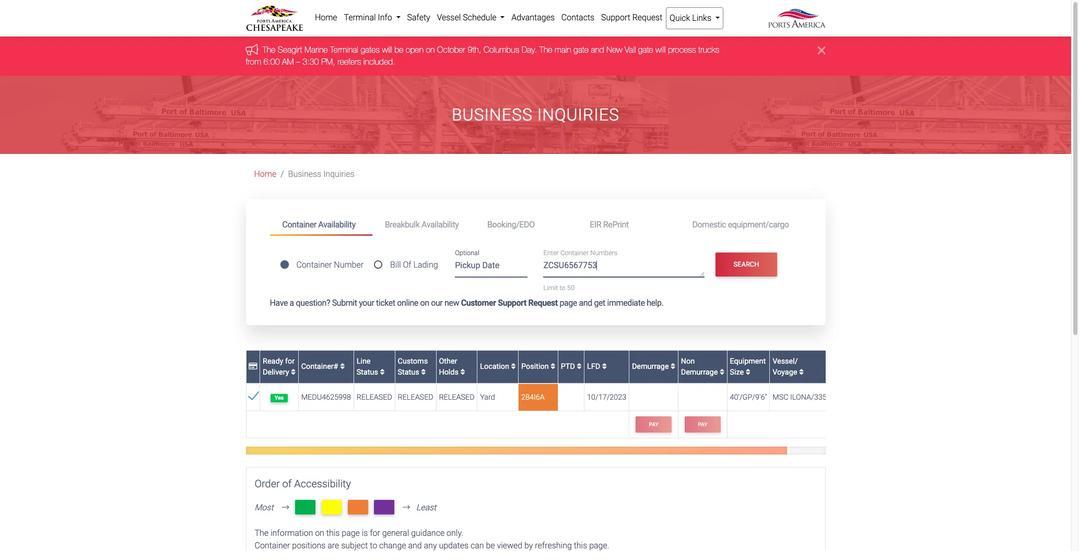 Task type: vqa. For each thing, say whether or not it's contained in the screenshot.
the "Analytics"
no



Task type: describe. For each thing, give the bounding box(es) containing it.
availability for breakbulk availability
[[422, 220, 459, 230]]

number
[[334, 260, 364, 270]]

eir reprint
[[590, 220, 629, 230]]

bill of lading
[[390, 260, 438, 270]]

bullhorn image
[[246, 44, 263, 55]]

10/17/2023
[[587, 393, 627, 402]]

location
[[480, 363, 511, 372]]

3 released from the left
[[439, 393, 475, 402]]

1 horizontal spatial home link
[[312, 7, 341, 28]]

refreshing
[[535, 541, 572, 551]]

support inside 'link'
[[601, 13, 630, 22]]

holds
[[439, 368, 459, 377]]

delivery
[[263, 368, 289, 377]]

contacts
[[562, 13, 595, 22]]

50
[[567, 284, 575, 292]]

sort image inside location link
[[511, 363, 516, 371]]

non
[[681, 357, 695, 366]]

advantages link
[[508, 7, 558, 28]]

of
[[282, 478, 292, 490]]

order of accessibility
[[255, 478, 351, 490]]

for inside ready for delivery
[[285, 357, 295, 366]]

included.
[[363, 57, 395, 66]]

seagirt
[[278, 45, 302, 55]]

for inside the information on this page is for general guidance only. container positions are subject to change and any updates can be viewed by refreshing this page.
[[370, 529, 380, 539]]

lfd link
[[587, 363, 607, 372]]

1 vertical spatial business
[[288, 169, 321, 179]]

position
[[521, 363, 551, 372]]

gates
[[361, 45, 380, 55]]

terminal inside "link"
[[344, 13, 376, 22]]

0 horizontal spatial request
[[528, 298, 558, 308]]

new
[[445, 298, 459, 308]]

any
[[424, 541, 437, 551]]

container left number on the left of page
[[296, 260, 332, 270]]

status for customs
[[398, 368, 419, 377]]

the right day.
[[539, 45, 552, 55]]

the for the seagirt marine terminal gates will be open on october 9th, columbus day. the main gate and new vail gate will process trucks from 6:00 am – 3:30 pm, reefers included.
[[263, 45, 276, 55]]

contacts link
[[558, 7, 598, 28]]

3:30
[[303, 57, 319, 66]]

main
[[555, 45, 571, 55]]

open
[[406, 45, 424, 55]]

location link
[[480, 363, 516, 372]]

get
[[594, 298, 605, 308]]

safety link
[[404, 7, 434, 28]]

accessibility
[[294, 478, 351, 490]]

1 vertical spatial and
[[579, 298, 592, 308]]

the seagirt marine terminal gates will be open on october 9th, columbus day. the main gate and new vail gate will process trucks from 6:00 am – 3:30 pm, reefers included. alert
[[0, 36, 1072, 76]]

schedule
[[463, 13, 497, 22]]

submit
[[332, 298, 357, 308]]

general
[[382, 529, 409, 539]]

9th,
[[468, 45, 481, 55]]

home for home link to the bottom
[[254, 169, 276, 179]]

quick links link
[[666, 7, 724, 29]]

immediate
[[607, 298, 645, 308]]

vessel/ voyage
[[773, 357, 799, 377]]

sort image for customs
[[421, 369, 426, 376]]

2 released from the left
[[398, 393, 434, 402]]

home for the rightmost home link
[[315, 13, 337, 22]]

1 vertical spatial support
[[498, 298, 527, 308]]

bill
[[390, 260, 401, 270]]

0 horizontal spatial demurrage
[[632, 363, 671, 372]]

vail
[[625, 45, 636, 55]]

on inside the seagirt marine terminal gates will be open on october 9th, columbus day. the main gate and new vail gate will process trucks from 6:00 am – 3:30 pm, reefers included.
[[426, 45, 435, 55]]

viewed
[[497, 541, 523, 551]]

page inside the information on this page is for general guidance only. container positions are subject to change and any updates can be viewed by refreshing this page.
[[342, 529, 360, 539]]

our
[[431, 298, 443, 308]]

line status
[[357, 357, 380, 377]]

container right enter
[[561, 249, 589, 257]]

Optional text field
[[455, 257, 528, 278]]

quick links
[[670, 13, 714, 23]]

container availability link
[[270, 215, 372, 236]]

–
[[296, 57, 300, 66]]

sort image inside container# link
[[340, 363, 345, 371]]

reprint
[[603, 220, 629, 230]]

container up container number
[[282, 220, 316, 230]]

medu4625998
[[301, 393, 351, 402]]

columbus
[[484, 45, 519, 55]]

a
[[290, 298, 294, 308]]

other holds
[[439, 357, 461, 377]]

terminal info link
[[341, 7, 404, 28]]

support request link
[[598, 7, 666, 28]]

domestic equipment/cargo
[[692, 220, 789, 230]]

have a question? submit your ticket online on our new customer support request page and get immediate help.
[[270, 298, 664, 308]]

ilona/335r
[[790, 393, 832, 402]]

on inside the information on this page is for general guidance only. container positions are subject to change and any updates can be viewed by refreshing this page.
[[315, 529, 324, 539]]

status for line
[[357, 368, 378, 377]]

reefers
[[338, 57, 361, 66]]

vessel schedule link
[[434, 7, 508, 28]]

2 long arrow right image from the left
[[399, 504, 414, 512]]

1 released from the left
[[357, 393, 392, 402]]

only.
[[447, 529, 463, 539]]

0 horizontal spatial inquiries
[[323, 169, 355, 179]]

yard
[[480, 393, 495, 402]]

sort image left customs status
[[380, 369, 385, 376]]

subject
[[341, 541, 368, 551]]

limit to 50
[[544, 284, 575, 292]]

breakbulk availability link
[[372, 215, 475, 235]]

is
[[362, 529, 368, 539]]

marine
[[305, 45, 328, 55]]

order
[[255, 478, 280, 490]]

positions
[[292, 541, 326, 551]]

eir reprint link
[[577, 215, 680, 235]]

of
[[403, 260, 411, 270]]

lading
[[413, 260, 438, 270]]

and for viewed
[[408, 541, 422, 551]]

support request
[[601, 13, 663, 22]]

position link
[[521, 363, 555, 372]]

question?
[[296, 298, 330, 308]]

ready for delivery
[[263, 357, 295, 377]]

change
[[379, 541, 406, 551]]



Task type: locate. For each thing, give the bounding box(es) containing it.
will left process
[[656, 45, 666, 55]]

be right can
[[486, 541, 495, 551]]

and inside the information on this page is for general guidance only. container positions are subject to change and any updates can be viewed by refreshing this page.
[[408, 541, 422, 551]]

1 vertical spatial be
[[486, 541, 495, 551]]

0 vertical spatial support
[[601, 13, 630, 22]]

have
[[270, 298, 288, 308]]

help.
[[647, 298, 664, 308]]

terminal inside the seagirt marine terminal gates will be open on october 9th, columbus day. the main gate and new vail gate will process trucks from 6:00 am – 3:30 pm, reefers included.
[[330, 45, 358, 55]]

ptd
[[561, 363, 577, 372]]

safety
[[407, 13, 430, 22]]

0 horizontal spatial for
[[285, 357, 295, 366]]

status inside customs status
[[398, 368, 419, 377]]

lfd
[[587, 363, 602, 372]]

page up "subject" on the left bottom of the page
[[342, 529, 360, 539]]

sort image left position
[[511, 363, 516, 371]]

sort image
[[551, 363, 555, 371], [577, 363, 582, 371], [602, 363, 607, 371], [671, 363, 676, 371], [380, 369, 385, 376], [746, 369, 751, 376]]

released down customs status
[[398, 393, 434, 402]]

sort image right delivery
[[291, 369, 296, 376]]

terminal left info
[[344, 13, 376, 22]]

to inside the information on this page is for general guidance only. container positions are subject to change and any updates can be viewed by refreshing this page.
[[370, 541, 377, 551]]

close image
[[818, 44, 826, 57]]

trucks
[[699, 45, 720, 55]]

domestic
[[692, 220, 726, 230]]

1 vertical spatial terminal
[[330, 45, 358, 55]]

3 mt from the left
[[352, 502, 364, 514]]

home
[[315, 13, 337, 22], [254, 169, 276, 179]]

support right customer
[[498, 298, 527, 308]]

released down 'holds'
[[439, 393, 475, 402]]

1 vertical spatial inquiries
[[323, 169, 355, 179]]

1 horizontal spatial long arrow right image
[[399, 504, 414, 512]]

by
[[525, 541, 533, 551]]

sort image inside the ptd link
[[577, 363, 582, 371]]

1 horizontal spatial business
[[452, 105, 533, 125]]

process
[[668, 45, 696, 55]]

this
[[326, 529, 340, 539], [574, 541, 587, 551]]

2 vertical spatial and
[[408, 541, 422, 551]]

0 horizontal spatial be
[[395, 45, 404, 55]]

2 will from the left
[[656, 45, 666, 55]]

sort image inside position link
[[551, 363, 555, 371]]

sort image
[[340, 363, 345, 371], [511, 363, 516, 371], [291, 369, 296, 376], [421, 369, 426, 376], [461, 369, 465, 376], [720, 369, 725, 376], [799, 369, 804, 376]]

the information on this page is for general guidance only. container positions are subject to change and any updates can be viewed by refreshing this page.
[[255, 529, 609, 551]]

0 vertical spatial request
[[633, 13, 663, 22]]

sort image left line
[[340, 363, 345, 371]]

advantages
[[512, 13, 555, 22]]

this left page.
[[574, 541, 587, 551]]

customer
[[461, 298, 496, 308]]

1 horizontal spatial for
[[370, 529, 380, 539]]

1 horizontal spatial released
[[398, 393, 434, 402]]

are
[[328, 541, 339, 551]]

sort image left ptd on the bottom right
[[551, 363, 555, 371]]

1 vertical spatial page
[[342, 529, 360, 539]]

your
[[359, 298, 374, 308]]

on right open
[[426, 45, 435, 55]]

business inquiries
[[452, 105, 620, 125], [288, 169, 355, 179]]

availability up container number
[[318, 220, 356, 230]]

the
[[263, 45, 276, 55], [539, 45, 552, 55], [255, 529, 269, 539]]

pm,
[[321, 57, 335, 66]]

page down 50
[[560, 298, 577, 308]]

demurrage inside non demurrage
[[681, 368, 718, 377]]

sort image for lfd
[[602, 363, 607, 371]]

0 horizontal spatial long arrow right image
[[278, 504, 293, 512]]

equipment/cargo
[[728, 220, 789, 230]]

new
[[607, 45, 622, 55]]

mt up general
[[378, 502, 390, 514]]

sort image for other
[[461, 369, 465, 376]]

2 mt from the left
[[326, 502, 338, 514]]

to right "subject" on the left bottom of the page
[[370, 541, 377, 551]]

size
[[730, 368, 744, 377]]

0 horizontal spatial page
[[342, 529, 360, 539]]

business
[[452, 105, 533, 125], [288, 169, 321, 179]]

1 horizontal spatial status
[[398, 368, 419, 377]]

status down line
[[357, 368, 378, 377]]

customer support request link
[[461, 298, 558, 308]]

for
[[285, 357, 295, 366], [370, 529, 380, 539]]

1 long arrow right image from the left
[[278, 504, 293, 512]]

1 vertical spatial to
[[370, 541, 377, 551]]

and inside the seagirt marine terminal gates will be open on october 9th, columbus day. the main gate and new vail gate will process trucks from 6:00 am – 3:30 pm, reefers included.
[[591, 45, 604, 55]]

released down line status
[[357, 393, 392, 402]]

sort image left lfd
[[577, 363, 582, 371]]

page.
[[589, 541, 609, 551]]

0 horizontal spatial business inquiries
[[288, 169, 355, 179]]

long arrow right image right most
[[278, 504, 293, 512]]

demurrage down 'non'
[[681, 368, 718, 377]]

sort image for position
[[551, 363, 555, 371]]

and left "any" at left bottom
[[408, 541, 422, 551]]

the seagirt marine terminal gates will be open on october 9th, columbus day. the main gate and new vail gate will process trucks from 6:00 am – 3:30 pm, reefers included. link
[[246, 45, 720, 66]]

Enter Container Numbers text field
[[544, 260, 705, 277]]

1 horizontal spatial demurrage
[[681, 368, 718, 377]]

0 vertical spatial on
[[426, 45, 435, 55]]

1 vertical spatial for
[[370, 529, 380, 539]]

the for the information on this page is for general guidance only. container positions are subject to change and any updates can be viewed by refreshing this page.
[[255, 529, 269, 539]]

ready
[[263, 357, 283, 366]]

0 vertical spatial home link
[[312, 7, 341, 28]]

sort image for ready for
[[291, 369, 296, 376]]

be
[[395, 45, 404, 55], [486, 541, 495, 551]]

on left the our
[[420, 298, 429, 308]]

1 vertical spatial home
[[254, 169, 276, 179]]

0 horizontal spatial this
[[326, 529, 340, 539]]

will up included. in the left top of the page
[[382, 45, 392, 55]]

4 mt from the left
[[378, 502, 390, 514]]

gate right 'vail'
[[638, 45, 653, 55]]

support up new
[[601, 13, 630, 22]]

0 vertical spatial and
[[591, 45, 604, 55]]

status inside line status
[[357, 368, 378, 377]]

1 horizontal spatial this
[[574, 541, 587, 551]]

vessel
[[437, 13, 461, 22]]

sort image for vessel/
[[799, 369, 804, 376]]

links
[[692, 13, 712, 23]]

1 horizontal spatial will
[[656, 45, 666, 55]]

mt up is
[[352, 502, 364, 514]]

information
[[271, 529, 313, 539]]

sort image down the equipment
[[746, 369, 751, 376]]

the inside the information on this page is for general guidance only. container positions are subject to change and any updates can be viewed by refreshing this page.
[[255, 529, 269, 539]]

for right ready
[[285, 357, 295, 366]]

container inside the information on this page is for general guidance only. container positions are subject to change and any updates can be viewed by refreshing this page.
[[255, 541, 290, 551]]

2 gate from the left
[[638, 45, 653, 55]]

this up are
[[326, 529, 340, 539]]

availability
[[318, 220, 356, 230], [422, 220, 459, 230]]

terminal info
[[344, 13, 394, 22]]

1 horizontal spatial gate
[[638, 45, 653, 55]]

0 vertical spatial business
[[452, 105, 533, 125]]

most
[[255, 503, 274, 513]]

guidance
[[411, 529, 445, 539]]

0 vertical spatial business inquiries
[[452, 105, 620, 125]]

2 vertical spatial on
[[315, 529, 324, 539]]

mt down order of accessibility
[[299, 502, 311, 514]]

0 horizontal spatial released
[[357, 393, 392, 402]]

1 vertical spatial business inquiries
[[288, 169, 355, 179]]

day.
[[522, 45, 537, 55]]

and for process
[[591, 45, 604, 55]]

0 vertical spatial be
[[395, 45, 404, 55]]

status down customs
[[398, 368, 419, 377]]

request left quick
[[633, 13, 663, 22]]

0 vertical spatial to
[[560, 284, 566, 292]]

2 horizontal spatial released
[[439, 393, 475, 402]]

can
[[471, 541, 484, 551]]

on up positions
[[315, 529, 324, 539]]

sort image inside demurrage link
[[671, 363, 676, 371]]

sort image inside lfd link
[[602, 363, 607, 371]]

0 horizontal spatial home
[[254, 169, 276, 179]]

0 vertical spatial terminal
[[344, 13, 376, 22]]

terminal up reefers on the left top
[[330, 45, 358, 55]]

1 availability from the left
[[318, 220, 356, 230]]

sort image left 'non'
[[671, 363, 676, 371]]

1 gate from the left
[[574, 45, 589, 55]]

and left new
[[591, 45, 604, 55]]

be left open
[[395, 45, 404, 55]]

breakbulk
[[385, 220, 420, 230]]

sort image left size
[[720, 369, 725, 376]]

sort image down customs
[[421, 369, 426, 376]]

0 vertical spatial home
[[315, 13, 337, 22]]

demurrage link
[[632, 363, 676, 372]]

0 horizontal spatial to
[[370, 541, 377, 551]]

1 horizontal spatial request
[[633, 13, 663, 22]]

ticket
[[376, 298, 395, 308]]

0 horizontal spatial home link
[[254, 169, 276, 179]]

sort image for ptd
[[577, 363, 582, 371]]

availability inside "link"
[[422, 220, 459, 230]]

1 mt from the left
[[299, 502, 311, 514]]

0 vertical spatial for
[[285, 357, 295, 366]]

1 horizontal spatial business inquiries
[[452, 105, 620, 125]]

customs status
[[398, 357, 428, 377]]

0 vertical spatial inquiries
[[537, 105, 620, 125]]

0 vertical spatial this
[[326, 529, 340, 539]]

be inside the seagirt marine terminal gates will be open on october 9th, columbus day. the main gate and new vail gate will process trucks from 6:00 am – 3:30 pm, reefers included.
[[395, 45, 404, 55]]

least
[[416, 503, 436, 513]]

1 vertical spatial request
[[528, 298, 558, 308]]

1 horizontal spatial inquiries
[[537, 105, 620, 125]]

the down most
[[255, 529, 269, 539]]

updates
[[439, 541, 469, 551]]

1 will from the left
[[382, 45, 392, 55]]

be inside the information on this page is for general guidance only. container positions are subject to change and any updates can be viewed by refreshing this page.
[[486, 541, 495, 551]]

enter
[[544, 249, 559, 257]]

1 vertical spatial this
[[574, 541, 587, 551]]

for right is
[[370, 529, 380, 539]]

0 vertical spatial page
[[560, 298, 577, 308]]

booking/edo
[[487, 220, 535, 230]]

0 horizontal spatial business
[[288, 169, 321, 179]]

1 horizontal spatial home
[[315, 13, 337, 22]]

1 horizontal spatial to
[[560, 284, 566, 292]]

request down limit
[[528, 298, 558, 308]]

long arrow right image
[[278, 504, 293, 512], [399, 504, 414, 512]]

enter container numbers
[[544, 249, 618, 257]]

1 horizontal spatial page
[[560, 298, 577, 308]]

equipment size
[[730, 357, 766, 377]]

limit
[[544, 284, 558, 292]]

demurrage
[[632, 363, 671, 372], [681, 368, 718, 377]]

long arrow right image left least
[[399, 504, 414, 512]]

2 status from the left
[[398, 368, 419, 377]]

sort image up '10/17/2023'
[[602, 363, 607, 371]]

availability for container availability
[[318, 220, 356, 230]]

2 availability from the left
[[422, 220, 459, 230]]

sort image for non
[[720, 369, 725, 376]]

ptd link
[[561, 363, 582, 372]]

and
[[591, 45, 604, 55], [579, 298, 592, 308], [408, 541, 422, 551]]

msc
[[773, 393, 789, 402]]

sort image right voyage on the right bottom of page
[[799, 369, 804, 376]]

1 horizontal spatial availability
[[422, 220, 459, 230]]

0 horizontal spatial support
[[498, 298, 527, 308]]

0 horizontal spatial gate
[[574, 45, 589, 55]]

status
[[357, 368, 378, 377], [398, 368, 419, 377]]

1 horizontal spatial be
[[486, 541, 495, 551]]

1 horizontal spatial support
[[601, 13, 630, 22]]

to left 50
[[560, 284, 566, 292]]

and left get
[[579, 298, 592, 308]]

sort image for demurrage
[[671, 363, 676, 371]]

info
[[378, 13, 392, 22]]

1 status from the left
[[357, 368, 378, 377]]

page
[[560, 298, 577, 308], [342, 529, 360, 539]]

0 horizontal spatial availability
[[318, 220, 356, 230]]

sort image right 'holds'
[[461, 369, 465, 376]]

inquiries
[[537, 105, 620, 125], [323, 169, 355, 179]]

gate right "main"
[[574, 45, 589, 55]]

0 horizontal spatial status
[[357, 368, 378, 377]]

domestic equipment/cargo link
[[680, 215, 802, 235]]

availability right breakbulk
[[422, 220, 459, 230]]

credit card image
[[249, 363, 257, 371]]

1 vertical spatial home link
[[254, 169, 276, 179]]

eir
[[590, 220, 601, 230]]

search
[[734, 261, 759, 269]]

request inside 'link'
[[633, 13, 663, 22]]

container down information
[[255, 541, 290, 551]]

the up 6:00
[[263, 45, 276, 55]]

0 horizontal spatial will
[[382, 45, 392, 55]]

demurrage left 'non'
[[632, 363, 671, 372]]

am
[[282, 57, 294, 66]]

1 vertical spatial on
[[420, 298, 429, 308]]

from
[[246, 57, 261, 66]]

mt down accessibility
[[326, 502, 338, 514]]



